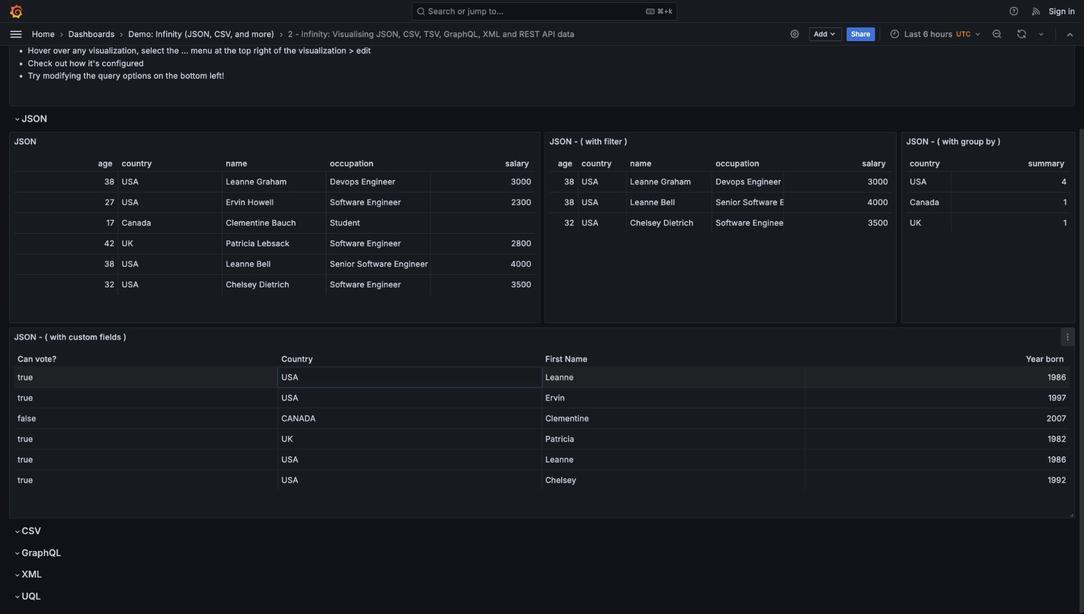 Task type: describe. For each thing, give the bounding box(es) containing it.
zoom out time range image
[[993, 29, 1003, 39]]

dashboard settings image
[[790, 29, 800, 39]]

menu for panel with title json - ( with custom fields ) image
[[1064, 332, 1073, 342]]

help image
[[1009, 6, 1020, 16]]

grafana image
[[9, 4, 23, 18]]

refresh dashboard image
[[1017, 29, 1028, 39]]



Task type: locate. For each thing, give the bounding box(es) containing it.
auto refresh turned off. choose refresh time interval image
[[1037, 29, 1046, 39]]

cell
[[14, 172, 118, 192], [118, 172, 223, 192], [223, 172, 327, 192], [327, 172, 431, 192], [431, 172, 535, 192], [550, 172, 579, 192], [579, 172, 627, 192], [627, 172, 713, 192], [713, 172, 784, 192], [784, 172, 892, 192], [907, 172, 952, 192], [952, 172, 1071, 192], [14, 192, 118, 212], [118, 192, 223, 212], [223, 192, 327, 212], [327, 192, 431, 212], [431, 192, 535, 212], [550, 192, 579, 212], [579, 192, 627, 212], [627, 192, 713, 212], [713, 192, 784, 212], [784, 192, 892, 212], [907, 192, 952, 212], [952, 192, 1071, 212], [14, 213, 118, 233], [118, 213, 223, 233], [223, 213, 327, 233], [327, 213, 431, 233], [431, 213, 535, 233], [550, 213, 579, 233], [579, 213, 627, 233], [627, 213, 713, 233], [713, 213, 784, 233], [784, 213, 892, 233], [907, 213, 952, 233], [952, 213, 1071, 233], [14, 234, 118, 254], [118, 234, 223, 254], [223, 234, 327, 254], [327, 234, 431, 254], [431, 234, 535, 254], [14, 254, 118, 274], [118, 254, 223, 274], [223, 254, 327, 274], [327, 254, 431, 274], [431, 254, 535, 274], [14, 275, 118, 295], [118, 275, 223, 295], [223, 275, 327, 295], [327, 275, 431, 295], [431, 275, 535, 295], [14, 367, 278, 387], [278, 367, 542, 387], [542, 367, 806, 387], [806, 367, 1070, 387], [14, 388, 278, 408], [278, 388, 542, 408], [542, 388, 806, 408], [806, 388, 1070, 408], [14, 408, 278, 428], [278, 408, 542, 428], [542, 408, 806, 428], [806, 408, 1070, 428], [14, 429, 278, 449], [278, 429, 542, 449], [542, 429, 806, 449], [806, 429, 1070, 449], [14, 449, 278, 469], [278, 449, 542, 469], [542, 449, 806, 469], [806, 449, 1070, 469], [14, 470, 278, 490], [278, 470, 542, 490], [542, 470, 806, 490], [806, 470, 1070, 490]]

row
[[14, 172, 535, 192], [550, 172, 892, 192], [907, 172, 1071, 192], [14, 192, 535, 213], [550, 192, 892, 213], [907, 192, 1071, 213], [14, 213, 535, 234], [550, 213, 892, 234], [907, 213, 1071, 234], [14, 234, 535, 254], [14, 254, 535, 275], [14, 275, 535, 295], [14, 367, 1070, 388], [14, 388, 1070, 408], [14, 408, 1070, 429], [14, 429, 1070, 449], [14, 449, 1070, 470], [14, 470, 1070, 491]]

news image
[[1032, 6, 1042, 16]]

table header row
[[14, 155, 535, 171], [550, 155, 892, 171], [907, 155, 1071, 171], [14, 351, 1070, 367]]

open menu image
[[9, 27, 23, 41]]



